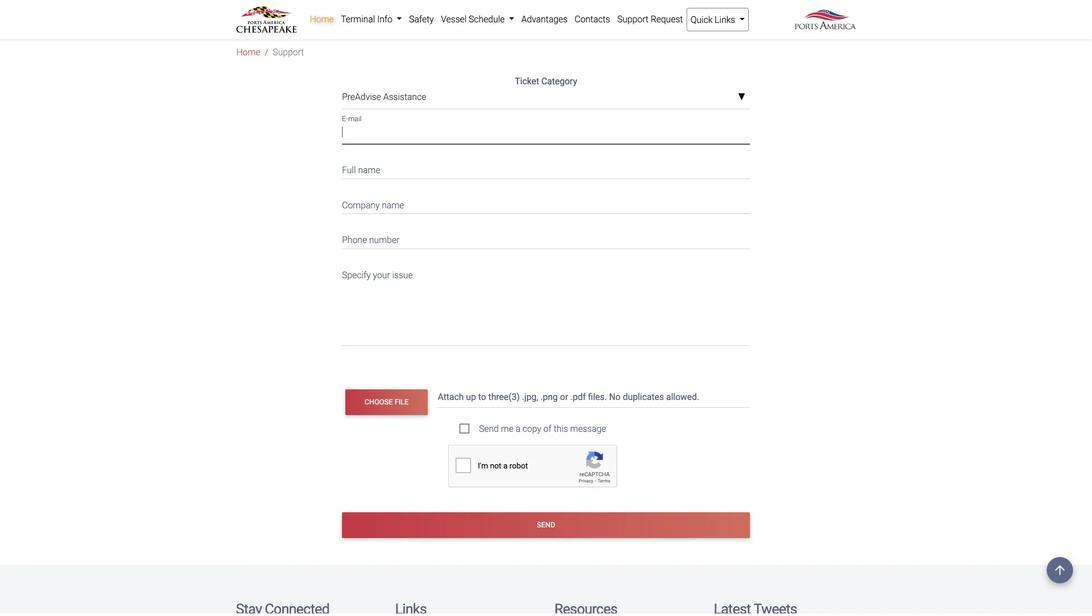 Task type: locate. For each thing, give the bounding box(es) containing it.
info
[[377, 14, 392, 24]]

terminal info
[[341, 14, 395, 24]]

advantages
[[521, 14, 568, 24]]

send
[[537, 521, 555, 529]]

Full name text field
[[342, 158, 750, 179]]

terminal
[[341, 14, 375, 24]]

send me a copy of this message
[[479, 423, 606, 434]]

go to top image
[[1047, 557, 1073, 583]]

home
[[310, 14, 334, 24], [236, 47, 260, 58]]

name right "company"
[[382, 200, 404, 210]]

assistance
[[383, 92, 426, 102]]

e-
[[342, 115, 348, 123]]

1 horizontal spatial support
[[617, 14, 648, 24]]

0 vertical spatial home
[[310, 14, 334, 24]]

support for support request
[[617, 14, 648, 24]]

category
[[541, 76, 577, 87]]

send
[[479, 423, 499, 434]]

0 horizontal spatial home
[[236, 47, 260, 58]]

Specify your issue text field
[[342, 263, 750, 346]]

1 horizontal spatial name
[[382, 200, 404, 210]]

quick links
[[691, 14, 737, 25]]

full
[[342, 165, 356, 175]]

safety
[[409, 14, 434, 24]]

0 horizontal spatial name
[[358, 165, 380, 175]]

ticket category
[[515, 76, 577, 87]]

full name
[[342, 165, 380, 175]]

E-mail email field
[[342, 123, 750, 144]]

company
[[342, 200, 380, 210]]

number
[[369, 235, 399, 245]]

1 vertical spatial home
[[236, 47, 260, 58]]

vessel
[[441, 14, 467, 24]]

support
[[617, 14, 648, 24], [273, 47, 304, 58]]

1 vertical spatial name
[[382, 200, 404, 210]]

a
[[516, 423, 520, 434]]

name
[[358, 165, 380, 175], [382, 200, 404, 210]]

1 horizontal spatial home
[[310, 14, 334, 24]]

Company name text field
[[342, 193, 750, 214]]

0 vertical spatial name
[[358, 165, 380, 175]]

specify your issue
[[342, 270, 413, 280]]

name right full
[[358, 165, 380, 175]]

quick
[[691, 14, 713, 25]]

1 horizontal spatial home link
[[306, 8, 337, 30]]

schedule
[[469, 14, 505, 24]]

your
[[373, 270, 390, 280]]

terminal info link
[[337, 8, 406, 30]]

company name
[[342, 200, 404, 210]]

choose
[[365, 398, 393, 406]]

Phone number text field
[[342, 228, 750, 249]]

0 horizontal spatial home link
[[236, 45, 260, 59]]

0 vertical spatial support
[[617, 14, 648, 24]]

vessel schedule
[[441, 14, 507, 24]]

home link
[[306, 8, 337, 30], [236, 45, 260, 59]]

support for support
[[273, 47, 304, 58]]

e-mail
[[342, 115, 362, 123]]

1 vertical spatial support
[[273, 47, 304, 58]]

0 horizontal spatial support
[[273, 47, 304, 58]]

support request link
[[614, 8, 686, 30]]



Task type: vqa. For each thing, say whether or not it's contained in the screenshot.
16:00 PM daily. on the right top
no



Task type: describe. For each thing, give the bounding box(es) containing it.
ticket
[[515, 76, 539, 87]]

vessel schedule link
[[437, 8, 518, 30]]

name for company name
[[382, 200, 404, 210]]

0 vertical spatial home link
[[306, 8, 337, 30]]

contacts link
[[571, 8, 614, 30]]

home for home link to the top
[[310, 14, 334, 24]]

request
[[651, 14, 683, 24]]

choose file
[[365, 398, 409, 406]]

links
[[715, 14, 735, 25]]

file
[[395, 398, 409, 406]]

contacts
[[575, 14, 610, 24]]

this
[[554, 423, 568, 434]]

specify
[[342, 270, 371, 280]]

preadvise
[[342, 92, 381, 102]]

me
[[501, 423, 513, 434]]

1 vertical spatial home link
[[236, 45, 260, 59]]

name for full name
[[358, 165, 380, 175]]

home for the bottommost home link
[[236, 47, 260, 58]]

support request
[[617, 14, 683, 24]]

preadvise assistance
[[342, 92, 426, 102]]

quick links link
[[686, 8, 749, 31]]

Attach up to three(3) .jpg, .png or .pdf files. No duplicates allowed. text field
[[437, 386, 752, 408]]

safety link
[[406, 8, 437, 30]]

phone number
[[342, 235, 399, 245]]

advantages link
[[518, 8, 571, 30]]

issue
[[392, 270, 413, 280]]

message
[[570, 423, 606, 434]]

send button
[[342, 512, 750, 538]]

copy
[[523, 423, 541, 434]]

▼
[[738, 92, 745, 102]]

phone
[[342, 235, 367, 245]]

mail
[[348, 115, 362, 123]]

of
[[544, 423, 552, 434]]



